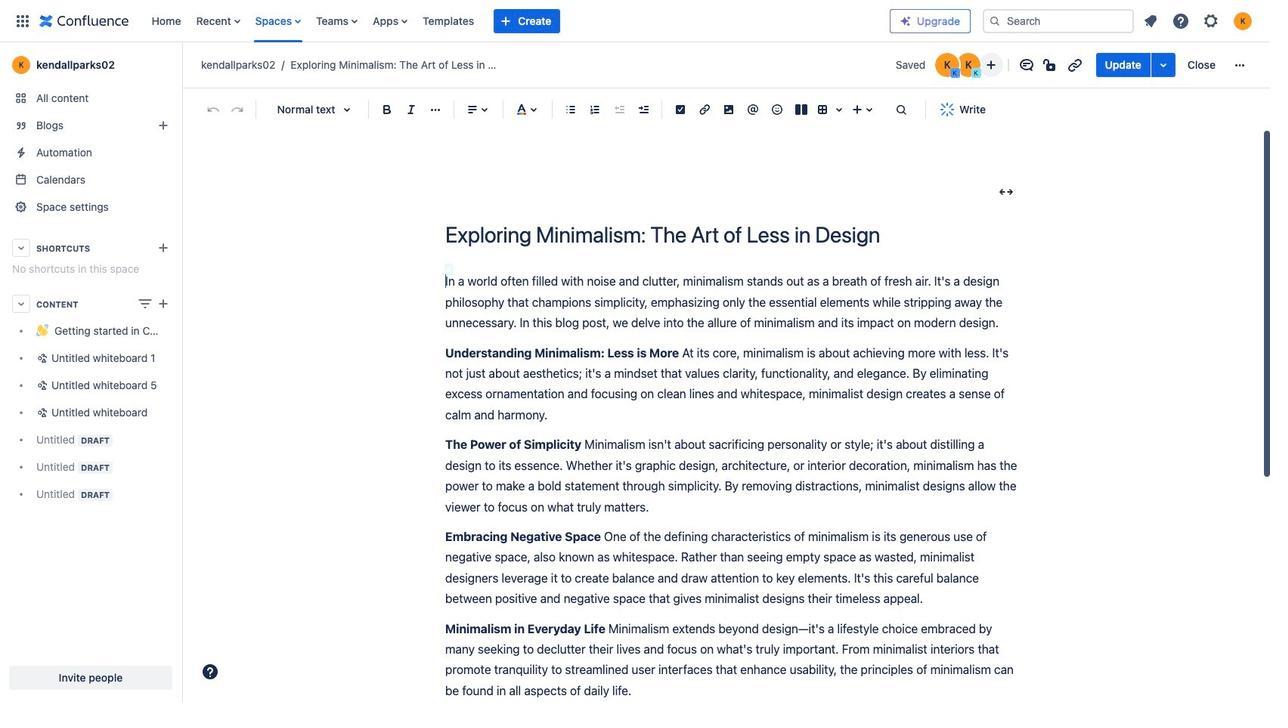 Task type: describe. For each thing, give the bounding box(es) containing it.
mention @ image
[[744, 101, 762, 119]]

text formatting group
[[375, 98, 448, 122]]

your profile and preferences image
[[1234, 12, 1252, 30]]

add shortcut image
[[154, 239, 172, 257]]

numbered list ⌘⇧7 image
[[586, 101, 604, 119]]

link ⌘k image
[[696, 101, 714, 119]]

table ⇧⌥t image
[[814, 101, 832, 119]]

emoji : image
[[768, 101, 786, 119]]

create a blog image
[[154, 116, 172, 135]]

bullet list ⌘⇧8 image
[[562, 101, 580, 119]]

change view image
[[136, 295, 154, 313]]

list for "appswitcher icon"
[[144, 0, 890, 42]]

table size image
[[830, 101, 848, 119]]

space element
[[0, 42, 181, 702]]

find and replace image
[[892, 101, 910, 119]]

adjust update settings image
[[1154, 56, 1173, 74]]

settings icon image
[[1202, 12, 1220, 30]]

no restrictions image
[[1041, 56, 1060, 74]]

comment icon image
[[1017, 56, 1035, 74]]

copy link image
[[1066, 56, 1084, 74]]

Blog post title text field
[[445, 223, 1020, 247]]

italic ⌘i image
[[402, 101, 420, 119]]

add image, video, or file image
[[720, 101, 738, 119]]

create image
[[154, 295, 172, 313]]

more image
[[1231, 56, 1249, 74]]

tree inside space element
[[6, 318, 175, 508]]

collapse sidebar image
[[165, 50, 198, 80]]

bold ⌘b image
[[378, 101, 396, 119]]

help icon image
[[1172, 12, 1190, 30]]



Task type: vqa. For each thing, say whether or not it's contained in the screenshot.
Comment Icon
yes



Task type: locate. For each thing, give the bounding box(es) containing it.
0 horizontal spatial list
[[144, 0, 890, 42]]

list
[[144, 0, 890, 42], [1137, 7, 1261, 34]]

Main content area, start typing to enter text. text field
[[445, 272, 1020, 702]]

appswitcher icon image
[[14, 12, 32, 30]]

None search field
[[983, 9, 1134, 33]]

more formatting image
[[426, 101, 445, 119]]

banner
[[0, 0, 1270, 42]]

global element
[[9, 0, 890, 42]]

search image
[[989, 15, 1001, 27]]

indent tab image
[[634, 101, 652, 119]]

confluence image
[[39, 12, 129, 30], [39, 12, 129, 30]]

list formating group
[[559, 98, 656, 122]]

premium image
[[900, 15, 912, 27]]

1 horizontal spatial list
[[1137, 7, 1261, 34]]

notification icon image
[[1142, 12, 1160, 30]]

action item [] image
[[671, 101, 690, 119]]

Search field
[[983, 9, 1134, 33]]

align left image
[[463, 101, 482, 119]]

group
[[1096, 53, 1225, 77]]

invite to edit image
[[982, 56, 1000, 74]]

tree
[[6, 318, 175, 508]]

layouts image
[[792, 101, 811, 119]]

list for premium icon
[[1137, 7, 1261, 34]]

avatar group element
[[933, 51, 982, 79]]

make page full-width image
[[997, 183, 1015, 201]]



